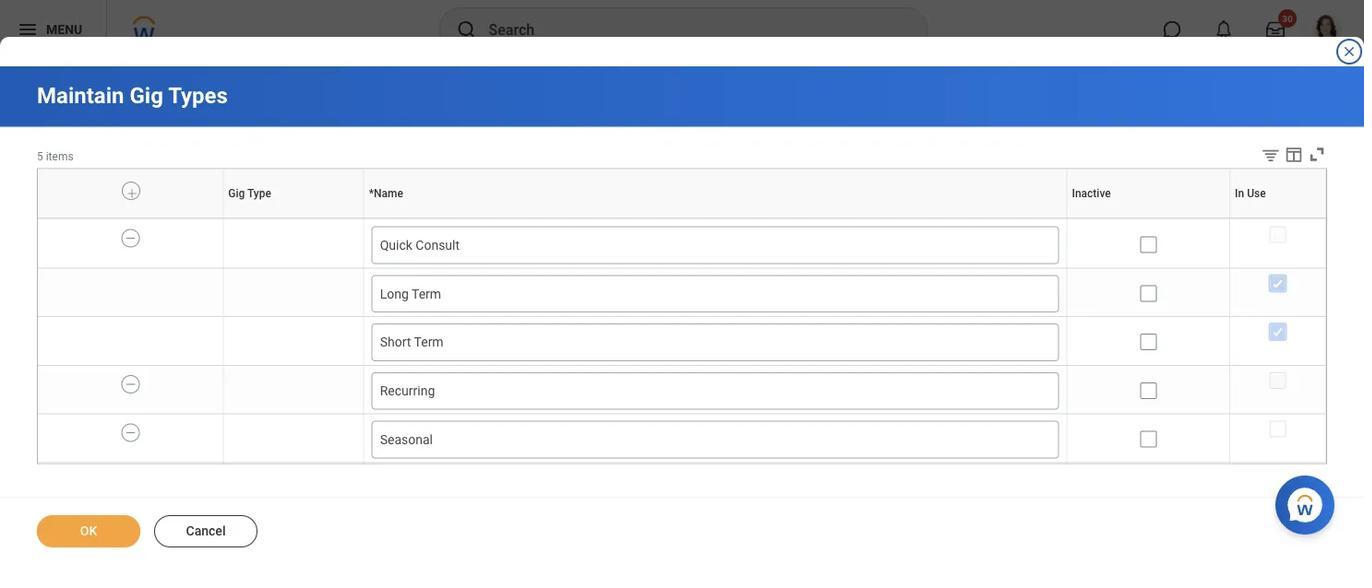 Task type: vqa. For each thing, say whether or not it's contained in the screenshot.
$490's Workplace Harassment & Discrimination
no



Task type: locate. For each thing, give the bounding box(es) containing it.
workday assistant region
[[1276, 469, 1342, 535]]

ok
[[80, 524, 97, 540]]

select to filter grid data image
[[1261, 145, 1281, 165]]

0 horizontal spatial type
[[247, 187, 271, 200]]

0 vertical spatial term
[[412, 286, 441, 302]]

term
[[412, 286, 441, 302], [414, 335, 444, 350]]

types
[[168, 83, 228, 109]]

in use
[[1235, 187, 1266, 200]]

quick
[[380, 238, 413, 253]]

*
[[369, 187, 374, 200]]

1 vertical spatial name
[[714, 219, 716, 220]]

quick consult
[[380, 238, 460, 253]]

row element up short term text field
[[38, 268, 1326, 323]]

gig for gig type
[[228, 187, 245, 200]]

toolbar
[[1247, 144, 1328, 169]]

name
[[374, 187, 403, 200], [714, 219, 716, 220]]

2 horizontal spatial gig
[[291, 219, 293, 220]]

Quick Consult text field
[[380, 237, 1051, 254]]

short term
[[380, 335, 444, 350]]

term inside text field
[[412, 286, 441, 302]]

0 vertical spatial type
[[247, 187, 271, 200]]

6 row element from the top
[[38, 415, 1326, 469]]

click to view/edit grid preferences image
[[1284, 144, 1304, 165]]

row element down recurring text box
[[38, 415, 1326, 469]]

1 vertical spatial minus image
[[124, 425, 137, 442]]

1 vertical spatial use
[[1277, 219, 1279, 220]]

long
[[380, 286, 409, 302]]

search image
[[456, 18, 478, 41]]

0 vertical spatial check small image
[[1267, 273, 1289, 295]]

4 row element from the top
[[38, 317, 1326, 371]]

1 horizontal spatial use
[[1277, 219, 1279, 220]]

check small image
[[1267, 273, 1289, 295], [1267, 321, 1289, 344]]

3 row element from the top
[[38, 268, 1326, 323]]

1 vertical spatial inactive
[[1147, 219, 1150, 220]]

1 horizontal spatial inactive
[[1147, 219, 1150, 220]]

minus image
[[124, 377, 137, 393], [124, 425, 137, 442]]

1 vertical spatial term
[[414, 335, 444, 350]]

0 horizontal spatial use
[[1247, 187, 1266, 200]]

row element down name button
[[38, 220, 1326, 274]]

1 vertical spatial type
[[293, 219, 295, 220]]

2 check small image from the top
[[1267, 321, 1289, 344]]

term right 'short'
[[414, 335, 444, 350]]

consult
[[416, 238, 460, 253]]

1 vertical spatial gig
[[228, 187, 245, 200]]

2 row element from the top
[[38, 220, 1326, 274]]

2 vertical spatial gig
[[291, 219, 293, 220]]

0 horizontal spatial gig
[[130, 83, 163, 109]]

gig type name inactive in use
[[291, 219, 1279, 220]]

long term
[[380, 286, 441, 302]]

0 horizontal spatial name
[[374, 187, 403, 200]]

name up quick at left top
[[374, 187, 403, 200]]

inactive
[[1072, 187, 1111, 200], [1147, 219, 1150, 220]]

term inside text field
[[414, 335, 444, 350]]

0 vertical spatial inactive
[[1072, 187, 1111, 200]]

term for long term
[[412, 286, 441, 302]]

2 minus image from the top
[[124, 425, 137, 442]]

Short Term text field
[[380, 334, 1051, 352]]

1 horizontal spatial in
[[1276, 219, 1277, 220]]

row element up recurring text box
[[38, 317, 1326, 371]]

check small image for row element containing long term
[[1267, 273, 1289, 295]]

1 minus image from the top
[[124, 377, 137, 393]]

1 horizontal spatial type
[[293, 219, 295, 220]]

row element up 'seasonal' text field
[[38, 366, 1326, 420]]

inbox large image
[[1267, 20, 1285, 39]]

use
[[1247, 187, 1266, 200], [1277, 219, 1279, 220]]

0 vertical spatial name
[[374, 187, 403, 200]]

row element
[[38, 169, 1330, 219], [38, 220, 1326, 274], [38, 268, 1326, 323], [38, 317, 1326, 371], [38, 366, 1326, 420], [38, 415, 1326, 469]]

in
[[1235, 187, 1245, 200], [1276, 219, 1277, 220]]

1 horizontal spatial gig
[[228, 187, 245, 200]]

term right the long
[[412, 286, 441, 302]]

row element up name button
[[38, 169, 1330, 219]]

cancel button
[[154, 516, 258, 548]]

1 check small image from the top
[[1267, 273, 1289, 295]]

0 vertical spatial in
[[1235, 187, 1245, 200]]

recurring
[[380, 384, 435, 399]]

row element containing seasonal
[[38, 415, 1326, 469]]

name up the quick consult text field
[[714, 219, 716, 220]]

1 vertical spatial check small image
[[1267, 321, 1289, 344]]

maintain
[[37, 83, 124, 109]]

plus image
[[124, 186, 139, 202]]

cancel
[[186, 524, 226, 540]]

type
[[247, 187, 271, 200], [293, 219, 295, 220]]

1 row element from the top
[[38, 169, 1330, 219]]

maintain gig types main content
[[0, 66, 1364, 565]]

0 vertical spatial minus image
[[124, 377, 137, 393]]

5 row element from the top
[[38, 366, 1326, 420]]

maintain gig types
[[37, 83, 228, 109]]

gig
[[130, 83, 163, 109], [228, 187, 245, 200], [291, 219, 293, 220]]

row element containing long term
[[38, 268, 1326, 323]]



Task type: describe. For each thing, give the bounding box(es) containing it.
items
[[46, 150, 73, 163]]

Recurring text field
[[380, 383, 1051, 400]]

5
[[37, 150, 43, 163]]

ok button
[[37, 516, 140, 548]]

gig type
[[228, 187, 271, 200]]

row element containing short term
[[38, 317, 1326, 371]]

toolbar inside maintain gig types main content
[[1247, 144, 1328, 169]]

close maintain gig types image
[[1342, 44, 1357, 59]]

0 vertical spatial use
[[1247, 187, 1266, 200]]

gig for gig type name inactive in use
[[291, 219, 293, 220]]

* name
[[369, 187, 403, 200]]

check small image for row element containing short term
[[1267, 321, 1289, 344]]

type for gig type name inactive in use
[[293, 219, 295, 220]]

term for short term
[[414, 335, 444, 350]]

gig type button
[[291, 219, 296, 220]]

1 horizontal spatial name
[[714, 219, 716, 220]]

Seasonal text field
[[380, 432, 1051, 449]]

0 horizontal spatial in
[[1235, 187, 1245, 200]]

notifications large image
[[1215, 20, 1233, 39]]

in use button
[[1276, 219, 1280, 220]]

0 vertical spatial gig
[[130, 83, 163, 109]]

name button
[[714, 219, 717, 220]]

row element containing gig type
[[38, 169, 1330, 219]]

row element containing recurring
[[38, 366, 1326, 420]]

Long Term text field
[[380, 286, 1051, 303]]

0 horizontal spatial inactive
[[1072, 187, 1111, 200]]

fullscreen image
[[1307, 144, 1328, 165]]

short
[[380, 335, 411, 350]]

maintain gig types dialog
[[0, 0, 1364, 565]]

row element containing quick consult
[[38, 220, 1326, 274]]

type for gig type
[[247, 187, 271, 200]]

inactive button
[[1147, 219, 1151, 220]]

5 items
[[37, 150, 73, 163]]

profile logan mcneil element
[[1302, 9, 1353, 50]]

seasonal
[[380, 433, 433, 448]]

1 vertical spatial in
[[1276, 219, 1277, 220]]

minus image
[[124, 230, 137, 247]]



